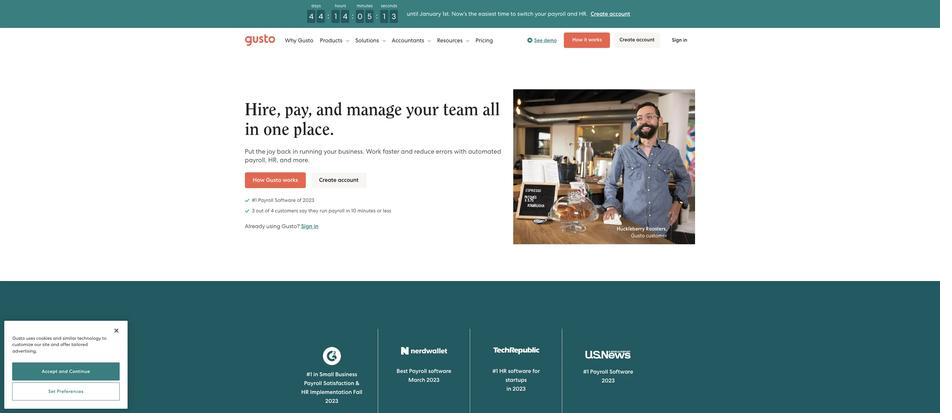 Task type: locate. For each thing, give the bounding box(es) containing it.
3 for 3
[[392, 12, 396, 21]]

create account inside hire, pay, and manage your team all in one place. main content
[[319, 177, 359, 184]]

1 vertical spatial account
[[637, 37, 655, 43]]

#1 inside #1 hr software for startups in 2023
[[493, 369, 498, 375]]

0 horizontal spatial sign
[[301, 223, 313, 230]]

1 vertical spatial minutes
[[358, 208, 376, 214]]

create account inside main element
[[620, 37, 655, 43]]

0 horizontal spatial your
[[324, 148, 337, 155]]

2 1 from the left
[[383, 12, 386, 21]]

place.
[[294, 121, 334, 138]]

time
[[498, 11, 509, 17]]

automated
[[468, 148, 501, 155]]

0 horizontal spatial how
[[253, 177, 265, 184]]

3
[[392, 12, 396, 21], [252, 208, 255, 214]]

days
[[312, 3, 321, 8]]

gusto inside the gusto uses cookies and similar technology to customize our site and offer tailored advertising.
[[12, 336, 25, 341]]

of up say
[[297, 198, 302, 204]]

create inside main element
[[620, 37, 635, 43]]

2 horizontal spatial your
[[535, 11, 547, 17]]

and
[[567, 11, 578, 17], [316, 101, 342, 119], [401, 148, 413, 155], [280, 156, 292, 164], [53, 336, 61, 341], [51, 342, 59, 348], [59, 370, 68, 375]]

the right "now's"
[[469, 11, 477, 17]]

1 horizontal spatial sign in link
[[664, 33, 696, 48]]

create account
[[620, 37, 655, 43], [319, 177, 359, 184]]

#1 inside #1 payroll software 2023
[[584, 369, 589, 376]]

1 horizontal spatial 3
[[392, 12, 396, 21]]

3 down seconds
[[392, 12, 396, 21]]

3 : from the left
[[376, 11, 378, 20]]

1 vertical spatial works
[[283, 177, 298, 184]]

account inside main element
[[637, 37, 655, 43]]

accountants button
[[392, 30, 431, 50]]

2 vertical spatial create
[[319, 177, 337, 184]]

how inside main element
[[573, 37, 583, 43]]

0 vertical spatial to
[[511, 11, 516, 17]]

1 vertical spatial the
[[256, 148, 265, 155]]

demo
[[544, 37, 557, 43]]

gusto image image
[[514, 89, 696, 245]]

0 vertical spatial payroll
[[548, 11, 566, 17]]

one
[[264, 121, 289, 138]]

software for 2023
[[610, 369, 634, 376]]

how it works link
[[564, 33, 610, 48]]

your
[[535, 11, 547, 17], [406, 101, 439, 119], [324, 148, 337, 155]]

0 horizontal spatial 3
[[252, 208, 255, 214]]

2 : from the left
[[352, 11, 354, 20]]

0 vertical spatial create account link
[[591, 11, 630, 17]]

1 vertical spatial 3
[[252, 208, 255, 214]]

0 horizontal spatial of
[[265, 208, 270, 214]]

to right technology
[[102, 336, 107, 341]]

1 horizontal spatial create account
[[620, 37, 655, 43]]

gusto inside huckleberry roasters, gusto customer
[[631, 233, 645, 239]]

solutions button
[[355, 30, 386, 50]]

see demo link
[[527, 36, 557, 44]]

out
[[256, 208, 264, 214]]

4
[[309, 12, 314, 21], [319, 12, 323, 21], [343, 12, 348, 21], [271, 208, 274, 214]]

0 vertical spatial works
[[589, 37, 602, 43]]

and inside until january 1st. now's the easiest time to switch your payroll and hr. create account
[[567, 11, 578, 17]]

3 left out
[[252, 208, 255, 214]]

sign in
[[672, 37, 688, 43]]

software for 2023
[[428, 369, 452, 375]]

and up place.
[[316, 101, 342, 119]]

create account link
[[591, 11, 630, 17], [614, 33, 660, 48], [311, 173, 367, 188]]

#1 for #1 payroll software of 2023
[[252, 198, 257, 204]]

payroll inside best payroll software march 2023
[[409, 369, 427, 375]]

2 horizontal spatial account
[[637, 37, 655, 43]]

software inside #1 payroll software 2023
[[610, 369, 634, 376]]

10
[[351, 208, 356, 214]]

already
[[245, 223, 265, 230]]

1 horizontal spatial software
[[508, 369, 531, 375]]

accept
[[42, 370, 58, 375]]

0 horizontal spatial the
[[256, 148, 265, 155]]

in inside put the joy back in running your business. work faster and reduce errors with automated payroll, hr, and more.
[[293, 148, 298, 155]]

works for how it works
[[589, 37, 602, 43]]

2 horizontal spatial #1
[[584, 369, 589, 376]]

payroll inside until january 1st. now's the easiest time to switch your payroll and hr. create account
[[548, 11, 566, 17]]

1 vertical spatial sign
[[301, 223, 313, 230]]

create
[[591, 11, 608, 17], [620, 37, 635, 43], [319, 177, 337, 184]]

payroll inside #1 payroll software 2023
[[590, 369, 608, 376]]

for
[[533, 369, 540, 375]]

1 horizontal spatial 1
[[383, 12, 386, 21]]

0 vertical spatial 3
[[392, 12, 396, 21]]

0 horizontal spatial software
[[275, 198, 296, 204]]

1 horizontal spatial create
[[591, 11, 608, 17]]

preferences
[[57, 390, 84, 395]]

payroll for best payroll software march 2023
[[409, 369, 427, 375]]

sign
[[672, 37, 682, 43], [301, 223, 313, 230]]

#1 hr software for startups in 2023
[[493, 369, 540, 393]]

1 horizontal spatial payroll
[[548, 11, 566, 17]]

0 vertical spatial how
[[573, 37, 583, 43]]

how
[[573, 37, 583, 43], [253, 177, 265, 184]]

in
[[683, 37, 688, 43], [245, 121, 259, 138], [293, 148, 298, 155], [346, 208, 350, 214], [314, 223, 319, 230], [507, 386, 512, 393]]

1 for 3
[[383, 12, 386, 21]]

set
[[48, 390, 56, 395]]

sign inside hire, pay, and manage your team all in one place. main content
[[301, 223, 313, 230]]

2 horizontal spatial payroll
[[590, 369, 608, 376]]

0 horizontal spatial to
[[102, 336, 107, 341]]

0 horizontal spatial works
[[283, 177, 298, 184]]

1 vertical spatial software
[[610, 369, 634, 376]]

offer
[[60, 342, 70, 348]]

#1 for #1 payroll software 2023
[[584, 369, 589, 376]]

2023 inside #1 payroll software 2023
[[602, 378, 615, 385]]

0 vertical spatial sign
[[672, 37, 682, 43]]

1st.
[[443, 11, 450, 17]]

software inside best payroll software march 2023
[[428, 369, 452, 375]]

works up "#1 payroll software of 2023"
[[283, 177, 298, 184]]

why
[[285, 37, 297, 44]]

1 horizontal spatial account
[[610, 11, 630, 17]]

2 horizontal spatial :
[[376, 11, 378, 20]]

gusto right why in the left top of the page
[[298, 37, 314, 44]]

customer
[[646, 233, 667, 239]]

say
[[300, 208, 307, 214]]

startups
[[506, 377, 527, 384]]

payroll,
[[245, 156, 267, 164]]

: left 0
[[352, 11, 354, 20]]

and left hr. at right
[[567, 11, 578, 17]]

2 horizontal spatial create
[[620, 37, 635, 43]]

pricing
[[476, 37, 493, 44]]

software
[[428, 369, 452, 375], [508, 369, 531, 375]]

0 horizontal spatial 1
[[335, 12, 337, 21]]

1 1 from the left
[[335, 12, 337, 21]]

1 horizontal spatial payroll
[[409, 369, 427, 375]]

0 vertical spatial the
[[469, 11, 477, 17]]

of right out
[[265, 208, 270, 214]]

gusto down huckleberry
[[631, 233, 645, 239]]

accept and continue button
[[12, 363, 120, 381]]

: for 4
[[327, 11, 329, 20]]

1 vertical spatial sign in link
[[301, 223, 319, 230]]

0 vertical spatial of
[[297, 198, 302, 204]]

works for how gusto works
[[283, 177, 298, 184]]

1 horizontal spatial #1
[[493, 369, 498, 375]]

how inside hire, pay, and manage your team all in one place. main content
[[253, 177, 265, 184]]

0 horizontal spatial payroll
[[329, 208, 345, 214]]

1 horizontal spatial sign
[[672, 37, 682, 43]]

business.
[[338, 148, 365, 155]]

in inside #1 hr software for startups in 2023
[[507, 386, 512, 393]]

payroll left hr. at right
[[548, 11, 566, 17]]

to right time at the top right of page
[[511, 11, 516, 17]]

0 vertical spatial create
[[591, 11, 608, 17]]

#1 for #1 hr software for startups in 2023
[[493, 369, 498, 375]]

minutes left or
[[358, 208, 376, 214]]

account
[[610, 11, 630, 17], [637, 37, 655, 43], [338, 177, 359, 184]]

now's
[[452, 11, 467, 17]]

january
[[420, 11, 441, 17]]

1 : from the left
[[327, 11, 329, 20]]

2 vertical spatial account
[[338, 177, 359, 184]]

1 down hours
[[335, 12, 337, 21]]

1 vertical spatial create
[[620, 37, 635, 43]]

advertising.
[[12, 349, 37, 354]]

tiny image
[[529, 39, 532, 41]]

payroll right run
[[329, 208, 345, 214]]

1 horizontal spatial :
[[352, 11, 354, 20]]

gusto down hr,
[[266, 177, 281, 184]]

online payroll services, hr, and benefits | gusto image
[[245, 34, 275, 46]]

1 horizontal spatial how
[[573, 37, 583, 43]]

account inside hire, pay, and manage your team all in one place. main content
[[338, 177, 359, 184]]

0 vertical spatial sign in link
[[664, 33, 696, 48]]

1 horizontal spatial to
[[511, 11, 516, 17]]

sign in link
[[664, 33, 696, 48], [301, 223, 319, 230]]

0 horizontal spatial :
[[327, 11, 329, 20]]

0 horizontal spatial sign in link
[[301, 223, 319, 230]]

1 vertical spatial payroll
[[329, 208, 345, 214]]

gusto up the customize
[[12, 336, 25, 341]]

payroll
[[548, 11, 566, 17], [329, 208, 345, 214]]

0 vertical spatial your
[[535, 11, 547, 17]]

2 vertical spatial your
[[324, 148, 337, 155]]

0 vertical spatial minutes
[[357, 3, 373, 8]]

#1
[[252, 198, 257, 204], [493, 369, 498, 375], [584, 369, 589, 376]]

and right faster
[[401, 148, 413, 155]]

works inside how it works link
[[589, 37, 602, 43]]

create inside hire, pay, and manage your team all in one place. main content
[[319, 177, 337, 184]]

3 for 3 out of 4 customers say they run payroll in 10 minutes or less
[[252, 208, 255, 214]]

0 horizontal spatial software
[[428, 369, 452, 375]]

switch
[[518, 11, 534, 17]]

0 horizontal spatial create
[[319, 177, 337, 184]]

technology
[[77, 336, 101, 341]]

1 horizontal spatial works
[[589, 37, 602, 43]]

0 vertical spatial software
[[275, 198, 296, 204]]

2 vertical spatial create account link
[[311, 173, 367, 188]]

and right accept
[[59, 370, 68, 375]]

1 vertical spatial create account
[[319, 177, 359, 184]]

works inside how gusto works link
[[283, 177, 298, 184]]

gusto inside main element
[[298, 37, 314, 44]]

software
[[275, 198, 296, 204], [610, 369, 634, 376]]

0 vertical spatial create account
[[620, 37, 655, 43]]

of
[[297, 198, 302, 204], [265, 208, 270, 214]]

: right '5'
[[376, 11, 378, 20]]

to inside until january 1st. now's the easiest time to switch your payroll and hr. create account
[[511, 11, 516, 17]]

2023 inside best payroll software march 2023
[[427, 377, 440, 384]]

1 horizontal spatial the
[[469, 11, 477, 17]]

and down the 'back'
[[280, 156, 292, 164]]

1 vertical spatial your
[[406, 101, 439, 119]]

1 vertical spatial how
[[253, 177, 265, 184]]

0 horizontal spatial payroll
[[258, 198, 274, 204]]

0 horizontal spatial create account
[[319, 177, 359, 184]]

2 software from the left
[[508, 369, 531, 375]]

the up payroll,
[[256, 148, 265, 155]]

: up products
[[327, 11, 329, 20]]

with
[[454, 148, 467, 155]]

gusto?
[[282, 223, 300, 230]]

how gusto works link
[[245, 173, 306, 188]]

and inside hire, pay, and manage your team all in one place.
[[316, 101, 342, 119]]

resources
[[437, 37, 464, 44]]

minutes
[[357, 3, 373, 8], [358, 208, 376, 214]]

how down payroll,
[[253, 177, 265, 184]]

1 horizontal spatial your
[[406, 101, 439, 119]]

software inside #1 hr software for startups in 2023
[[508, 369, 531, 375]]

customize
[[12, 342, 33, 348]]

1 down seconds
[[383, 12, 386, 21]]

0 horizontal spatial #1
[[252, 198, 257, 204]]

0
[[358, 12, 363, 21]]

why gusto
[[285, 37, 314, 44]]

pay,
[[285, 101, 312, 119]]

the
[[469, 11, 477, 17], [256, 148, 265, 155]]

1 horizontal spatial of
[[297, 198, 302, 204]]

works right it
[[589, 37, 602, 43]]

2023
[[303, 198, 314, 204], [427, 377, 440, 384], [602, 378, 615, 385], [513, 386, 526, 393]]

3 inside hire, pay, and manage your team all in one place. main content
[[252, 208, 255, 214]]

0 horizontal spatial account
[[338, 177, 359, 184]]

1 software from the left
[[428, 369, 452, 375]]

hr
[[500, 369, 507, 375]]

payroll for #1 payroll software 2023
[[590, 369, 608, 376]]

1 vertical spatial to
[[102, 336, 107, 341]]

minutes up 0
[[357, 3, 373, 8]]

1 horizontal spatial software
[[610, 369, 634, 376]]

pricing link
[[476, 30, 493, 50]]

how left it
[[573, 37, 583, 43]]



Task type: describe. For each thing, give the bounding box(es) containing it.
put
[[245, 148, 254, 155]]

set preferences
[[48, 390, 84, 395]]

hours
[[335, 3, 346, 8]]

best
[[397, 369, 408, 375]]

to inside the gusto uses cookies and similar technology to customize our site and offer tailored advertising.
[[102, 336, 107, 341]]

joy
[[267, 148, 276, 155]]

products button
[[320, 30, 349, 50]]

cookies
[[36, 336, 52, 341]]

2023 inside #1 hr software for startups in 2023
[[513, 386, 526, 393]]

the inside put the joy back in running your business. work faster and reduce errors with automated payroll, hr, and more.
[[256, 148, 265, 155]]

manage
[[347, 101, 402, 119]]

running
[[300, 148, 322, 155]]

they
[[309, 208, 319, 214]]

how it works
[[573, 37, 602, 43]]

see demo
[[535, 37, 557, 43]]

software for of
[[275, 198, 296, 204]]

huckleberry
[[617, 226, 645, 232]]

site
[[42, 342, 50, 348]]

hire, pay, and manage your team all in one place. main content
[[0, 53, 941, 414]]

1 vertical spatial of
[[265, 208, 270, 214]]

put the joy back in running your business. work faster and reduce errors with automated payroll, hr, and more.
[[245, 148, 501, 164]]

1 vertical spatial create account link
[[614, 33, 660, 48]]

continue
[[69, 370, 90, 375]]

in inside hire, pay, and manage your team all in one place.
[[245, 121, 259, 138]]

your inside hire, pay, and manage your team all in one place.
[[406, 101, 439, 119]]

why gusto link
[[285, 30, 314, 50]]

set preferences button
[[12, 383, 120, 401]]

errors
[[436, 148, 453, 155]]

less
[[383, 208, 391, 214]]

tailored
[[71, 342, 88, 348]]

until january 1st. now's the easiest time to switch your payroll and hr. create account
[[407, 11, 630, 17]]

main element
[[245, 30, 696, 50]]

the inside until january 1st. now's the easiest time to switch your payroll and hr. create account
[[469, 11, 477, 17]]

accountants
[[392, 37, 426, 44]]

payroll for #1 payroll software of 2023
[[258, 198, 274, 204]]

it
[[584, 37, 587, 43]]

back
[[277, 148, 291, 155]]

hire,
[[245, 101, 281, 119]]

hr.
[[579, 11, 588, 17]]

how for how gusto works
[[253, 177, 265, 184]]

and right site
[[51, 342, 59, 348]]

4 inside hire, pay, and manage your team all in one place. main content
[[271, 208, 274, 214]]

1 for 4
[[335, 12, 337, 21]]

more.
[[293, 156, 310, 164]]

reduce
[[414, 148, 434, 155]]

how gusto works
[[253, 177, 298, 184]]

software for startups
[[508, 369, 531, 375]]

roasters,
[[646, 226, 667, 232]]

best payroll software march 2023
[[397, 369, 452, 384]]

products
[[320, 37, 344, 44]]

your inside until january 1st. now's the easiest time to switch your payroll and hr. create account
[[535, 11, 547, 17]]

#1 payroll software 2023
[[584, 369, 634, 385]]

our
[[34, 342, 41, 348]]

and inside accept and continue button
[[59, 370, 68, 375]]

how for how it works
[[573, 37, 583, 43]]

already using gusto? sign in
[[245, 223, 319, 230]]

team
[[443, 101, 479, 119]]

hire, pay, and manage your team all in one place.
[[245, 101, 500, 138]]

gusto uses cookies and similar technology to customize our site and offer tailored advertising.
[[12, 336, 107, 354]]

similar
[[63, 336, 76, 341]]

uses
[[26, 336, 35, 341]]

run
[[320, 208, 327, 214]]

faster
[[383, 148, 400, 155]]

until
[[407, 11, 418, 17]]

0 vertical spatial account
[[610, 11, 630, 17]]

your inside put the joy back in running your business. work faster and reduce errors with automated payroll, hr, and more.
[[324, 148, 337, 155]]

resources button
[[437, 30, 470, 50]]

huckleberry roasters, gusto customer
[[617, 226, 667, 239]]

march
[[409, 377, 425, 384]]

easiest
[[479, 11, 497, 17]]

all
[[483, 101, 500, 119]]

work
[[366, 148, 381, 155]]

: for 1
[[352, 11, 354, 20]]

hr,
[[268, 156, 278, 164]]

or
[[377, 208, 382, 214]]

5
[[368, 12, 372, 21]]

and up offer
[[53, 336, 61, 341]]

3 out of 4 customers say they run payroll in 10 minutes or less
[[251, 208, 391, 214]]

: for 0
[[376, 11, 378, 20]]

seconds
[[381, 3, 397, 8]]

payroll inside hire, pay, and manage your team all in one place. main content
[[329, 208, 345, 214]]

accept and continue
[[42, 370, 90, 375]]

customers
[[275, 208, 298, 214]]

solutions
[[355, 37, 380, 44]]

minutes inside hire, pay, and manage your team all in one place. main content
[[358, 208, 376, 214]]

sign inside main element
[[672, 37, 682, 43]]

see
[[535, 37, 543, 43]]

using
[[267, 223, 280, 230]]

#1 payroll software of 2023
[[251, 198, 314, 204]]



Task type: vqa. For each thing, say whether or not it's contained in the screenshot.


